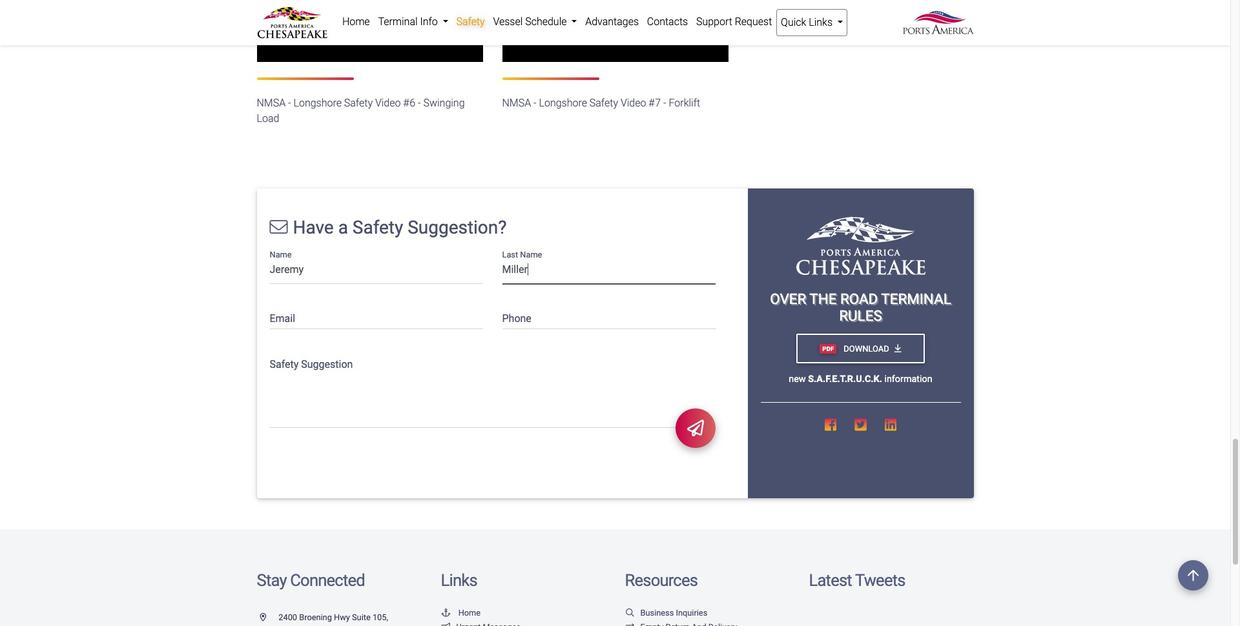Task type: describe. For each thing, give the bounding box(es) containing it.
1 vertical spatial home link
[[441, 609, 481, 618]]

safety right a
[[353, 217, 403, 238]]

2400
[[279, 613, 297, 623]]

latest tweets
[[809, 571, 905, 591]]

resources
[[625, 571, 698, 591]]

longshore for nmsa - longshore safety video #6 - swinging load
[[294, 97, 342, 109]]

4 - from the left
[[663, 97, 666, 109]]

road
[[840, 290, 878, 307]]

terminal info
[[378, 16, 440, 28]]

advantages
[[585, 16, 639, 28]]

stay connected
[[257, 571, 365, 591]]

safety inside nmsa - longshore safety video #6 - swinging load
[[344, 97, 373, 109]]

nmsa for nmsa - longshore safety video #7 - forklift
[[502, 97, 531, 109]]

phone
[[502, 313, 532, 325]]

video for #6
[[375, 97, 401, 109]]

nmsa - longshore safety video #7 - forklift
[[502, 97, 700, 109]]

advantages link
[[581, 9, 643, 35]]

schedule
[[525, 16, 567, 28]]

over the road terminal rules
[[770, 290, 951, 325]]

2400 broening hwy suite 105, link
[[257, 613, 388, 627]]

facebook square image
[[825, 419, 837, 432]]

business
[[640, 609, 674, 618]]

linkedin image
[[885, 419, 897, 432]]

twitter square image
[[855, 419, 867, 432]]

vessel
[[493, 16, 523, 28]]

new
[[789, 374, 806, 385]]

2 name from the left
[[520, 250, 542, 259]]

suggestion?
[[408, 217, 507, 238]]

go to top image
[[1178, 561, 1209, 591]]

broening
[[299, 613, 332, 623]]

contacts link
[[643, 9, 692, 35]]

Email text field
[[270, 305, 483, 330]]

business inquiries
[[640, 609, 707, 618]]

1 horizontal spatial links
[[809, 16, 833, 28]]

#6
[[403, 97, 415, 109]]

request
[[735, 16, 772, 28]]

connected
[[290, 571, 365, 591]]

2 - from the left
[[418, 97, 421, 109]]

support request link
[[692, 9, 776, 35]]

last name
[[502, 250, 542, 259]]

Safety Suggestion text field
[[270, 350, 715, 428]]

tweets
[[855, 571, 905, 591]]

nmsa for nmsa - longshore safety video #6 - swinging load
[[257, 97, 286, 109]]

email
[[270, 313, 295, 325]]

quick
[[781, 16, 806, 28]]

Name text field
[[270, 259, 483, 284]]

vessel schedule
[[493, 16, 569, 28]]

Phone text field
[[502, 305, 715, 330]]

info
[[420, 16, 438, 28]]

download
[[842, 344, 889, 354]]

have
[[293, 217, 334, 238]]

contacts
[[647, 16, 688, 28]]

2400 broening hwy suite 105,
[[257, 613, 388, 627]]

support
[[696, 16, 732, 28]]

1 horizontal spatial home
[[458, 609, 481, 618]]

arrow to bottom image
[[894, 344, 901, 353]]

support request
[[696, 16, 772, 28]]

load
[[257, 112, 279, 124]]



Task type: locate. For each thing, give the bounding box(es) containing it.
nmsa inside nmsa - longshore safety video #6 - swinging load
[[257, 97, 286, 109]]

safety
[[456, 16, 485, 28], [344, 97, 373, 109], [590, 97, 618, 109], [353, 217, 403, 238], [270, 358, 299, 371]]

0 vertical spatial links
[[809, 16, 833, 28]]

longshore inside nmsa - longshore safety video #6 - swinging load
[[294, 97, 342, 109]]

stay
[[257, 571, 287, 591]]

terminal
[[881, 290, 951, 307]]

1 vertical spatial links
[[441, 571, 477, 591]]

1 - from the left
[[288, 97, 291, 109]]

anchor image
[[441, 610, 451, 618]]

1 horizontal spatial video
[[621, 97, 646, 109]]

video left #7 on the top right
[[621, 97, 646, 109]]

2 video from the left
[[621, 97, 646, 109]]

suggestion
[[301, 358, 353, 371]]

nmsa
[[257, 97, 286, 109], [502, 97, 531, 109]]

1 horizontal spatial name
[[520, 250, 542, 259]]

video image for #7
[[502, 0, 728, 62]]

quick links link
[[776, 9, 848, 36]]

0 horizontal spatial links
[[441, 571, 477, 591]]

nmsa - longshore safety video #6 - swinging load
[[257, 97, 465, 124]]

safety inside 'link'
[[456, 16, 485, 28]]

1 nmsa from the left
[[257, 97, 286, 109]]

1 horizontal spatial video image
[[502, 0, 728, 62]]

-
[[288, 97, 291, 109], [418, 97, 421, 109], [534, 97, 537, 109], [663, 97, 666, 109]]

0 horizontal spatial video
[[375, 97, 401, 109]]

terminal info link
[[374, 9, 452, 35]]

0 horizontal spatial video image
[[257, 0, 483, 62]]

safety left vessel
[[456, 16, 485, 28]]

links up anchor icon
[[441, 571, 477, 591]]

1 horizontal spatial longshore
[[539, 97, 587, 109]]

2 nmsa from the left
[[502, 97, 531, 109]]

home link left terminal
[[338, 9, 374, 35]]

0 horizontal spatial home link
[[338, 9, 374, 35]]

over
[[770, 290, 806, 307]]

video
[[375, 97, 401, 109], [621, 97, 646, 109]]

video image
[[257, 0, 483, 62], [502, 0, 728, 62]]

swinging
[[423, 97, 465, 109]]

safety link
[[452, 9, 489, 35]]

s.a.f.e.t.r.u.c.k.
[[808, 374, 882, 385]]

0 vertical spatial home link
[[338, 9, 374, 35]]

1 horizontal spatial nmsa
[[502, 97, 531, 109]]

home link
[[338, 9, 374, 35], [441, 609, 481, 618]]

inquiries
[[676, 609, 707, 618]]

video for #7
[[621, 97, 646, 109]]

Last Name text field
[[502, 259, 715, 284]]

name up email
[[270, 250, 292, 259]]

1 name from the left
[[270, 250, 292, 259]]

0 horizontal spatial name
[[270, 250, 292, 259]]

home right anchor icon
[[458, 609, 481, 618]]

rules
[[839, 308, 882, 325]]

home left terminal
[[342, 16, 370, 28]]

0 horizontal spatial home
[[342, 16, 370, 28]]

have a safety suggestion?
[[293, 217, 507, 238]]

links right quick
[[809, 16, 833, 28]]

exchange image
[[625, 624, 635, 627]]

terminal
[[378, 16, 418, 28]]

quick links
[[781, 16, 835, 28]]

safety left suggestion
[[270, 358, 299, 371]]

safety suggestion
[[270, 358, 353, 371]]

the
[[810, 290, 837, 307]]

links
[[809, 16, 833, 28], [441, 571, 477, 591]]

0 horizontal spatial nmsa
[[257, 97, 286, 109]]

forklift
[[669, 97, 700, 109]]

1 vertical spatial home
[[458, 609, 481, 618]]

video image for #6
[[257, 0, 483, 62]]

1 longshore from the left
[[294, 97, 342, 109]]

home link up bullhorn icon
[[441, 609, 481, 618]]

video inside nmsa - longshore safety video #6 - swinging load
[[375, 97, 401, 109]]

information
[[885, 374, 933, 385]]

a
[[338, 217, 348, 238]]

business inquiries link
[[625, 609, 707, 618]]

1 horizontal spatial home link
[[441, 609, 481, 618]]

name
[[270, 250, 292, 259], [520, 250, 542, 259]]

bullhorn image
[[441, 624, 451, 627]]

longshore
[[294, 97, 342, 109], [539, 97, 587, 109]]

1 video from the left
[[375, 97, 401, 109]]

search image
[[625, 610, 635, 618]]

0 horizontal spatial longshore
[[294, 97, 342, 109]]

name right last
[[520, 250, 542, 259]]

safety left #7 on the top right
[[590, 97, 618, 109]]

3 - from the left
[[534, 97, 537, 109]]

new s.a.f.e.t.r.u.c.k. information
[[789, 374, 933, 385]]

hwy
[[334, 613, 350, 623]]

105,
[[373, 613, 388, 623]]

seagirt terminal image
[[796, 217, 925, 275]]

safety left #6
[[344, 97, 373, 109]]

map marker alt image
[[260, 614, 277, 623]]

vessel schedule link
[[489, 9, 581, 35]]

#7
[[649, 97, 661, 109]]

latest
[[809, 571, 852, 591]]

2 video image from the left
[[502, 0, 728, 62]]

2 longshore from the left
[[539, 97, 587, 109]]

1 video image from the left
[[257, 0, 483, 62]]

suite
[[352, 613, 371, 623]]

last
[[502, 250, 518, 259]]

home
[[342, 16, 370, 28], [458, 609, 481, 618]]

longshore for nmsa - longshore safety video #7 - forklift
[[539, 97, 587, 109]]

video left #6
[[375, 97, 401, 109]]

pdf
[[822, 345, 834, 352]]

0 vertical spatial home
[[342, 16, 370, 28]]



Task type: vqa. For each thing, say whether or not it's contained in the screenshot.
for
no



